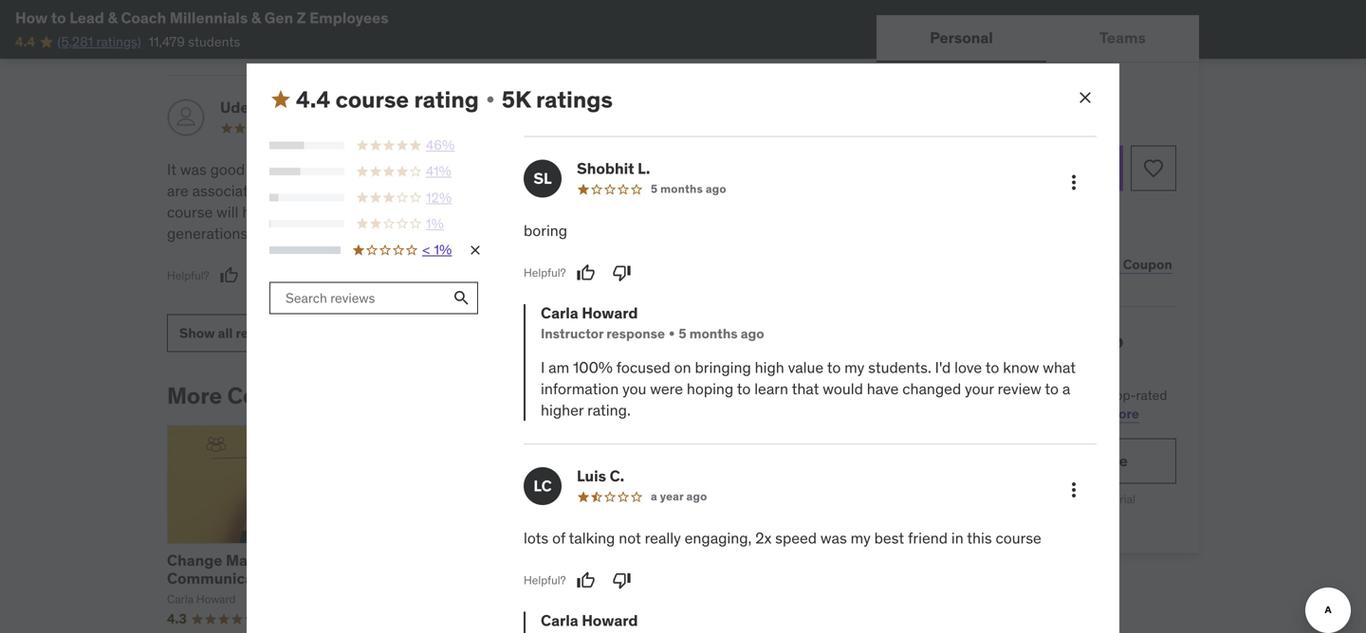 Task type: locate. For each thing, give the bounding box(es) containing it.
personal inside get this course, plus 11,000+ of our top-rated courses, with personal plan.
[[981, 406, 1033, 423]]

teams
[[1100, 28, 1146, 47]]

0 horizontal spatial was
[[180, 160, 207, 179]]

2 vertical spatial carla
[[541, 612, 579, 631]]

& right speaking
[[692, 569, 702, 589]]

0 vertical spatial in
[[787, 160, 799, 179]]

0 horizontal spatial management
[[226, 551, 321, 571]]

more
[[1107, 406, 1140, 423]]

l.
[[638, 159, 650, 178]]

5 down because on the top of page
[[651, 182, 658, 197]]

equips
[[713, 160, 758, 179]]

0 horizontal spatial how
[[15, 8, 48, 28]]

luis
[[577, 467, 606, 487]]

change inside change management for executives. people leaders. and pm's
[[394, 551, 449, 571]]

the
[[299, 160, 321, 179]]

tab list
[[877, 15, 1200, 63]]

a down match
[[585, 181, 593, 201]]

subscribe to udemy's top courses
[[900, 331, 1124, 378]]

with down course, at the bottom
[[953, 406, 978, 423]]

high
[[755, 358, 785, 378]]

0 horizontal spatial &
[[108, 8, 117, 28]]

0 vertical spatial personal
[[930, 28, 993, 47]]

try
[[948, 452, 970, 471]]

1 horizontal spatial &
[[251, 8, 261, 28]]

helpful? for a
[[514, 268, 557, 283]]

months up bringing
[[690, 326, 738, 343]]

generation.
[[338, 181, 415, 201]]

with up forward.
[[333, 203, 361, 222]]

2 horizontal spatial course
[[996, 529, 1042, 549]]

medium image
[[270, 88, 292, 111]]

my
[[845, 358, 865, 378], [851, 529, 871, 549]]

months
[[651, 121, 694, 135], [661, 182, 703, 197], [690, 326, 738, 343]]

carla howard instructor response • 5 months ago
[[541, 304, 765, 343]]

for down 'talking'
[[551, 551, 571, 571]]

0 horizontal spatial it
[[612, 160, 621, 179]]

carla howard up 4.3
[[167, 593, 236, 608]]

months inside carla howard instructor response • 5 months ago
[[690, 326, 738, 343]]

carla down leaders.
[[541, 612, 579, 631]]

1 horizontal spatial 4.4
[[296, 85, 330, 114]]

this up the 'courses,'
[[924, 387, 946, 404]]

0 horizontal spatial help
[[242, 203, 272, 222]]

5 right •
[[679, 326, 687, 343]]

more
[[167, 382, 222, 411]]

xsmall image
[[468, 243, 483, 258]]

subscribe
[[900, 331, 989, 354]]

management up stick
[[226, 551, 321, 571]]

0 vertical spatial and
[[362, 160, 388, 179]]

my up "would"
[[845, 358, 865, 378]]

2 horizontal spatial &
[[692, 569, 702, 589]]

to up the "know"
[[992, 331, 1011, 354]]

0 vertical spatial how
[[15, 8, 48, 28]]

to right stick
[[326, 569, 341, 589]]

1 vertical spatial course
[[167, 203, 213, 222]]

a down what
[[1063, 379, 1071, 399]]

2 management from the left
[[452, 551, 548, 571]]

0 vertical spatial course
[[336, 85, 409, 114]]

0 horizontal spatial carla howard
[[167, 593, 236, 608]]

2 vertical spatial in
[[952, 529, 964, 549]]

change up make on the bottom
[[167, 551, 222, 571]]

ago inside carla howard instructor response • 5 months ago
[[741, 326, 765, 343]]

forward.
[[305, 224, 360, 243]]

2 vertical spatial howard
[[582, 612, 638, 631]]

boring
[[524, 221, 568, 241]]

4.4 inside dialog
[[296, 85, 330, 114]]

months right 2
[[651, 121, 694, 135]]

presentation
[[705, 569, 799, 589]]

100%
[[573, 358, 613, 378]]

of right lots at the bottom left of the page
[[552, 529, 566, 549]]

all
[[218, 325, 233, 342]]

a inside 'i am 100% focused on bringing high value to my students. i'd love to know what information you were hoping to learn that would have changed your review to a higher rating.'
[[1063, 379, 1071, 399]]

xsmall image
[[483, 92, 498, 107]]

our
[[1089, 387, 1108, 404]]

this inside get this course, plus 11,000+ of our top-rated courses, with personal plan.
[[924, 387, 946, 404]]

0 vertical spatial help
[[724, 181, 753, 201]]

1 horizontal spatial and
[[394, 588, 421, 607]]

change for and
[[394, 551, 449, 571]]

millennials
[[170, 8, 248, 28]]

change management communication: how to make change stick link
[[167, 551, 356, 607]]

46% button
[[270, 136, 483, 155]]

facts
[[325, 160, 359, 179]]

& left gen on the left
[[251, 8, 261, 28]]

1 vertical spatial howard
[[196, 593, 236, 608]]

4.4 left (5,281
[[15, 33, 35, 50]]

2 horizontal spatial this
[[967, 529, 992, 549]]

1 vertical spatial this
[[924, 387, 946, 404]]

bringing
[[695, 358, 751, 378]]

1 horizontal spatial management
[[452, 551, 548, 571]]

course up 46% button
[[336, 85, 409, 114]]

month
[[1054, 492, 1087, 507]]

this down the at
[[967, 529, 992, 549]]

carla
[[541, 304, 579, 323], [167, 593, 194, 608], [541, 612, 579, 631]]

i am 100% focused on bringing high value to my students. i'd love to know what information you were hoping to learn that would have changed your review to a higher rating.
[[541, 358, 1076, 420]]

0 horizontal spatial 4.4
[[15, 33, 35, 50]]

0 vertical spatial of
[[1074, 387, 1086, 404]]

1 vertical spatial personal
[[981, 406, 1033, 423]]

1 vertical spatial that
[[792, 379, 819, 399]]

0 horizontal spatial that
[[436, 160, 464, 179]]

0 horizontal spatial good
[[210, 160, 245, 179]]

carla howard down mark review by luis c. as helpful image
[[541, 612, 638, 631]]

how left lead
[[15, 8, 48, 28]]

change management for executives. people leaders. and pm's link
[[394, 551, 598, 607]]

0 vertical spatial months
[[651, 121, 694, 135]]

it was good to hear the facts and myths that are associated with each generation.  this course will help me deal with many different generations moving forward.
[[167, 160, 464, 243]]

1 horizontal spatial was
[[821, 529, 847, 549]]

months down because on the top of page
[[661, 182, 703, 197]]

1 horizontal spatial of
[[1074, 387, 1086, 404]]

how inside change management communication: how to make change stick
[[290, 569, 322, 589]]

carla howard
[[167, 593, 236, 608], [541, 612, 638, 631]]

1 vertical spatial in
[[782, 181, 794, 201]]

and left 'pm's'
[[394, 588, 421, 607]]

Search reviews text field
[[270, 282, 446, 315]]

not
[[619, 529, 641, 549]]

at
[[524, 108, 542, 127]]

0 vertical spatial was
[[180, 160, 207, 179]]

coach
[[121, 8, 166, 28]]

1 vertical spatial 4.4
[[296, 85, 330, 114]]

1 horizontal spatial carla howard
[[541, 612, 638, 631]]

0 vertical spatial howard
[[582, 304, 638, 323]]

me right equips
[[762, 160, 783, 179]]

1 horizontal spatial for
[[1075, 452, 1096, 471]]

that
[[436, 160, 464, 179], [792, 379, 819, 399]]

2 vertical spatial personal
[[973, 452, 1037, 471]]

starting at $16.58 per month after trial
[[941, 492, 1136, 507]]

0 vertical spatial carla
[[541, 304, 579, 323]]

2 it from the left
[[700, 160, 709, 179]]

course inside it was good to hear the facts and myths that are associated with each generation.  this course will help me deal with many different generations moving forward.
[[167, 203, 213, 222]]

help inside it was good to hear the facts and myths that are associated with each generation.  this course will help me deal with many different generations moving forward.
[[242, 203, 272, 222]]

change management for executives. people leaders. and pm's
[[394, 551, 595, 607]]

0 vertical spatial this
[[695, 181, 720, 201]]

on
[[674, 358, 691, 378]]

and up generation.
[[362, 160, 388, 179]]

mark review by agnes t. as helpful image
[[567, 266, 586, 285]]

how right communication:
[[290, 569, 322, 589]]

2 horizontal spatial and
[[666, 181, 692, 201]]

1 vertical spatial was
[[821, 529, 847, 549]]

to inside it was good to hear the facts and myths that are associated with each generation.  this course will help me deal with many different generations moving forward.
[[248, 160, 262, 179]]

11,479
[[149, 33, 185, 50]]

1 vertical spatial my
[[851, 529, 871, 549]]

0 horizontal spatial of
[[552, 529, 566, 549]]

in inside dialog
[[952, 529, 964, 549]]

1%
[[426, 215, 444, 232], [434, 241, 452, 259]]

value
[[788, 358, 824, 378]]

communication:
[[167, 569, 286, 589]]

get
[[900, 387, 921, 404]]

months for l.
[[661, 182, 703, 197]]

2 vertical spatial and
[[394, 588, 421, 607]]

carla up instructor in the left bottom of the page
[[541, 304, 579, 323]]

helpful? for it
[[167, 268, 209, 283]]

ago right year
[[687, 490, 708, 505]]

1 vertical spatial 5
[[679, 326, 687, 343]]

0 horizontal spatial course
[[167, 203, 213, 222]]

0 vertical spatial for
[[1075, 452, 1096, 471]]

1 good from the left
[[210, 160, 245, 179]]

with inside a good match it is because it equips me in managing a new team and this help me in creating a meaningful working relationship with them.
[[514, 224, 543, 243]]

to left hear
[[248, 160, 262, 179]]

ago up equips
[[697, 121, 717, 135]]

carla up 4.3
[[167, 593, 194, 608]]

4.4 course rating
[[296, 85, 479, 114]]

4.4 right 'medium' "icon"
[[296, 85, 330, 114]]

4.3
[[167, 611, 187, 628]]

love
[[955, 358, 982, 378]]

how
[[15, 8, 48, 28], [290, 569, 322, 589]]

1 vertical spatial help
[[242, 203, 272, 222]]

a good match it is because it equips me in managing a new team and this help me in creating a meaningful working relationship with them.
[[514, 160, 803, 243]]

2 vertical spatial this
[[967, 529, 992, 549]]

by
[[321, 382, 347, 411]]

0 vertical spatial my
[[845, 358, 865, 378]]

course down are
[[167, 203, 213, 222]]

ago for c.
[[687, 490, 708, 505]]

me inside it was good to hear the facts and myths that are associated with each generation.  this course will help me deal with many different generations moving forward.
[[275, 203, 296, 222]]

0 horizontal spatial 5
[[651, 182, 658, 197]]

relationship
[[723, 203, 803, 222]]

1 management from the left
[[226, 551, 321, 571]]

ago up high
[[741, 326, 765, 343]]

good inside a good match it is because it equips me in managing a new team and this help me in creating a meaningful working relationship with them.
[[527, 160, 562, 179]]

this
[[695, 181, 720, 201], [924, 387, 946, 404], [967, 529, 992, 549]]

months for t.
[[651, 121, 694, 135]]

that inside 'i am 100% focused on bringing high value to my students. i'd love to know what information you were hoping to learn that would have changed your review to a higher rating.'
[[792, 379, 819, 399]]

was right it
[[180, 160, 207, 179]]

improve
[[620, 551, 679, 571]]

gen
[[264, 8, 293, 28]]

dialog containing 4.4 course rating
[[247, 63, 1120, 634]]

that down 46%
[[436, 160, 464, 179]]

of left our
[[1074, 387, 1086, 404]]

5
[[651, 182, 658, 197], [679, 326, 687, 343]]

& up ratings)
[[108, 8, 117, 28]]

how to lead & coach millennials & gen z employees
[[15, 8, 389, 28]]

1 vertical spatial months
[[661, 182, 703, 197]]

and down because on the top of page
[[666, 181, 692, 201]]

0 horizontal spatial for
[[551, 551, 571, 571]]

1 horizontal spatial 5
[[679, 326, 687, 343]]

70%
[[1037, 83, 1069, 102]]

0 vertical spatial 4.4
[[15, 33, 35, 50]]

help up moving
[[242, 203, 272, 222]]

me up moving
[[275, 203, 296, 222]]

2 vertical spatial course
[[996, 529, 1042, 549]]

howard down communication:
[[196, 593, 236, 608]]

close modal image
[[1076, 88, 1095, 107]]

me up relationship
[[757, 181, 778, 201]]

0 vertical spatial carla howard
[[167, 593, 236, 608]]

was right the speed on the right of the page
[[821, 529, 847, 549]]

with down creating
[[514, 224, 543, 243]]

management inside change management communication: how to make change stick
[[226, 551, 321, 571]]

management
[[226, 551, 321, 571], [452, 551, 548, 571]]

1 horizontal spatial that
[[792, 379, 819, 399]]

good up the 'managing'
[[527, 160, 562, 179]]

0 horizontal spatial this
[[695, 181, 720, 201]]

help down equips
[[724, 181, 753, 201]]

of
[[1074, 387, 1086, 404], [552, 529, 566, 549]]

and
[[362, 160, 388, 179], [666, 181, 692, 201], [394, 588, 421, 607]]

change up 'pm's'
[[394, 551, 449, 571]]

1% right <
[[434, 241, 452, 259]]

courses
[[227, 382, 316, 411]]

ago for l.
[[706, 182, 727, 197]]

46%
[[426, 137, 455, 154]]

1 horizontal spatial it
[[700, 160, 709, 179]]

it left is
[[612, 160, 621, 179]]

0 horizontal spatial and
[[362, 160, 388, 179]]

2 good from the left
[[527, 160, 562, 179]]

ago down equips
[[706, 182, 727, 197]]

them.
[[546, 224, 585, 243]]

howard down mark review by luis c. as unhelpful icon
[[582, 612, 638, 631]]

to inside subscribe to udemy's top courses
[[992, 331, 1011, 354]]

0 vertical spatial that
[[436, 160, 464, 179]]

management inside change management for executives. people leaders. and pm's
[[452, 551, 548, 571]]

howard up response
[[582, 304, 638, 323]]

dialog
[[247, 63, 1120, 634]]

course down $16.58
[[996, 529, 1042, 549]]

1 horizontal spatial this
[[924, 387, 946, 404]]

that down the value at the bottom right
[[792, 379, 819, 399]]

1 vertical spatial how
[[290, 569, 322, 589]]

trial
[[1116, 492, 1136, 507]]

1 vertical spatial carla howard
[[541, 612, 638, 631]]

2 vertical spatial me
[[275, 203, 296, 222]]

my left 'best'
[[851, 529, 871, 549]]

1 vertical spatial of
[[552, 529, 566, 549]]

1% up < 1%
[[426, 215, 444, 232]]

4.4 for 4.4
[[15, 33, 35, 50]]

were
[[650, 379, 683, 399]]

personal inside button
[[930, 28, 993, 47]]

working
[[665, 203, 719, 222]]

to left "learn"
[[737, 379, 751, 399]]

of inside get this course, plus 11,000+ of our top-rated courses, with personal plan.
[[1074, 387, 1086, 404]]

wishlist image
[[1143, 157, 1165, 180]]

it up 5 months ago
[[700, 160, 709, 179]]

management down lots at the bottom left of the page
[[452, 551, 548, 571]]

my inside 'i am 100% focused on bringing high value to my students. i'd love to know what information you were hoping to learn that would have changed your review to a higher rating.'
[[845, 358, 865, 378]]

top-
[[1111, 387, 1136, 404]]

show all reviews
[[179, 325, 284, 342]]

moving
[[251, 224, 301, 243]]

1 vertical spatial and
[[666, 181, 692, 201]]

2x
[[756, 529, 772, 549]]

courses
[[900, 355, 969, 378]]

1 horizontal spatial good
[[527, 160, 562, 179]]

1 vertical spatial for
[[551, 551, 571, 571]]

for left free
[[1075, 452, 1096, 471]]

1 horizontal spatial how
[[290, 569, 322, 589]]

2 vertical spatial months
[[690, 326, 738, 343]]

personal
[[930, 28, 993, 47], [981, 406, 1033, 423], [973, 452, 1037, 471]]

per
[[1035, 492, 1051, 507]]

this up working
[[695, 181, 720, 201]]

1 horizontal spatial help
[[724, 181, 753, 201]]

mark review by luis c. as unhelpful image
[[613, 572, 632, 591]]

good up associated
[[210, 160, 245, 179]]

reviews
[[236, 325, 284, 342]]

helpful? for lots
[[524, 574, 566, 589]]

personal button
[[877, 15, 1047, 61]]



Task type: vqa. For each thing, say whether or not it's contained in the screenshot.
Categories
no



Task type: describe. For each thing, give the bounding box(es) containing it.
mark review by agnes t. as unhelpful image
[[603, 266, 622, 285]]

carla inside carla howard instructor response • 5 months ago
[[541, 304, 579, 323]]

mark review by luis c. as helpful image
[[577, 572, 596, 591]]

howard inside carla howard instructor response • 5 months ago
[[582, 304, 638, 323]]

new
[[597, 181, 625, 201]]

that inside it was good to hear the facts and myths that are associated with each generation.  this course will help me deal with many different generations moving forward.
[[436, 160, 464, 179]]

creating
[[514, 203, 570, 222]]

my for to
[[845, 358, 865, 378]]

changed
[[903, 379, 962, 399]]

show all reviews button
[[167, 315, 297, 353]]

my for was
[[851, 529, 871, 549]]

learn
[[755, 379, 789, 399]]

show
[[179, 325, 215, 342]]

0 vertical spatial 5
[[651, 182, 658, 197]]

rating.
[[588, 401, 631, 420]]

i'd
[[935, 358, 951, 378]]

•
[[669, 326, 675, 343]]

to up "would"
[[827, 358, 841, 378]]

pm's
[[424, 588, 459, 607]]

lead
[[69, 8, 104, 28]]

learn
[[1069, 406, 1104, 423]]

change left stick
[[209, 588, 265, 607]]

mark review by joy l. as helpful image
[[220, 19, 239, 38]]

is
[[625, 160, 636, 179]]

and inside it was good to hear the facts and myths that are associated with each generation.  this course will help me deal with many different generations moving forward.
[[362, 160, 388, 179]]

good inside it was good to hear the facts and myths that are associated with each generation.  this course will help me deal with many different generations moving forward.
[[210, 160, 245, 179]]

a year ago
[[651, 490, 708, 505]]

with inside get this course, plus 11,000+ of our top-rated courses, with personal plan.
[[953, 406, 978, 423]]

get this course, plus 11,000+ of our top-rated courses, with personal plan.
[[900, 387, 1168, 423]]

management for executives.
[[452, 551, 548, 571]]

improve your public speaking & presentation skills!! link
[[620, 551, 814, 607]]

this inside a good match it is because it equips me in managing a new team and this help me in creating a meaningful working relationship with them.
[[695, 181, 720, 201]]

free
[[1099, 452, 1128, 471]]

1 vertical spatial me
[[757, 181, 778, 201]]

(5,281
[[57, 33, 93, 50]]

higher
[[541, 401, 584, 420]]

udemy's
[[1014, 331, 1090, 354]]

students
[[188, 33, 240, 50]]

5k ratings
[[502, 85, 613, 114]]

to inside change management communication: how to make change stick
[[326, 569, 341, 589]]

meaningful
[[585, 203, 661, 222]]

a up them.
[[574, 203, 582, 222]]

0 vertical spatial me
[[762, 160, 783, 179]]

guarantee
[[1066, 207, 1119, 222]]

additional actions for review by luis c. image
[[1063, 479, 1086, 502]]

review
[[998, 379, 1042, 399]]

30-
[[957, 207, 976, 222]]

rating
[[414, 85, 479, 114]]

your
[[965, 379, 994, 399]]

managing
[[514, 181, 582, 201]]

rated
[[1136, 387, 1168, 404]]

each
[[302, 181, 334, 201]]

for inside the try personal plan for free link
[[1075, 452, 1096, 471]]

starting
[[941, 492, 982, 507]]

to left lead
[[51, 8, 66, 28]]

to down what
[[1045, 379, 1059, 399]]

myths
[[391, 160, 433, 179]]

improve your public speaking & presentation skills!! 4.5
[[620, 551, 799, 628]]

ago for t.
[[697, 121, 717, 135]]

mark review by joy l. as unhelpful image
[[256, 19, 275, 38]]

courses,
[[900, 406, 949, 423]]

and inside a good match it is because it equips me in managing a new team and this help me in creating a meaningful working relationship with them.
[[666, 181, 692, 201]]

with down hear
[[269, 181, 298, 201]]

ratings
[[536, 85, 613, 114]]

this
[[418, 181, 446, 201]]

submit search image
[[452, 289, 471, 308]]

for inside change management for executives. people leaders. and pm's
[[551, 551, 571, 571]]

mark review by udemy user as helpful image
[[220, 266, 239, 285]]

your
[[682, 551, 714, 571]]

additional actions for review by shobhit l. image
[[1063, 171, 1086, 194]]

response
[[607, 326, 665, 343]]

to right love
[[986, 358, 1000, 378]]

1 it from the left
[[612, 160, 621, 179]]

skills!!
[[620, 588, 669, 607]]

money-
[[998, 207, 1037, 222]]

team
[[628, 181, 663, 201]]

hoping
[[687, 379, 734, 399]]

more courses by
[[167, 382, 352, 411]]

lots
[[524, 529, 549, 549]]

udemy user
[[220, 98, 307, 117]]

try personal plan for free
[[948, 452, 1128, 471]]

$16.58
[[997, 492, 1032, 507]]

a left year
[[651, 490, 658, 505]]

back
[[1037, 207, 1063, 222]]

students.
[[868, 358, 932, 378]]

1 horizontal spatial course
[[336, 85, 409, 114]]

5 inside carla howard instructor response • 5 months ago
[[679, 326, 687, 343]]

carla howard inside dialog
[[541, 612, 638, 631]]

i
[[541, 358, 545, 378]]

change for change
[[167, 551, 222, 571]]

sl
[[534, 169, 552, 188]]

of inside dialog
[[552, 529, 566, 549]]

12% button
[[270, 189, 483, 207]]

associated
[[192, 181, 265, 201]]

am
[[549, 358, 570, 378]]

1 vertical spatial 1%
[[434, 241, 452, 259]]

are
[[167, 181, 189, 201]]

4.5
[[620, 611, 640, 628]]

management for how
[[226, 551, 321, 571]]

was inside it was good to hear the facts and myths that are associated with each generation.  this course will help me deal with many different generations moving forward.
[[180, 160, 207, 179]]

deal
[[300, 203, 329, 222]]

1 vertical spatial carla
[[167, 593, 194, 608]]

mark review by udemy user as unhelpful image
[[256, 266, 275, 285]]

2
[[642, 121, 649, 135]]

and inside change management for executives. people leaders. and pm's
[[394, 588, 421, 607]]

30-day money-back guarantee
[[957, 207, 1119, 222]]

help inside a good match it is because it equips me in managing a new team and this help me in creating a meaningful working relationship with them.
[[724, 181, 753, 201]]

5 months ago
[[651, 182, 727, 197]]

& inside improve your public speaking & presentation skills!! 4.5
[[692, 569, 702, 589]]

executives.
[[394, 569, 476, 589]]

off
[[1072, 83, 1090, 102]]

apply coupon
[[1084, 256, 1173, 273]]

after
[[1090, 492, 1114, 507]]

5k
[[502, 85, 531, 114]]

0 vertical spatial 1%
[[426, 215, 444, 232]]

change management communication: how to make change stick
[[167, 551, 341, 607]]

mark review by shobhit l. as unhelpful image
[[613, 264, 632, 283]]

mark review by shobhit l. as helpful image
[[577, 264, 596, 283]]

1% button
[[270, 215, 483, 233]]

lc
[[534, 477, 552, 496]]

apply
[[1084, 256, 1120, 273]]

a
[[514, 160, 524, 179]]

11,000+
[[1024, 387, 1071, 404]]

4.4 for 4.4 course rating
[[296, 85, 330, 114]]

plan.
[[1036, 406, 1065, 423]]

tab list containing personal
[[877, 15, 1200, 63]]

learn more link
[[1069, 406, 1140, 423]]



